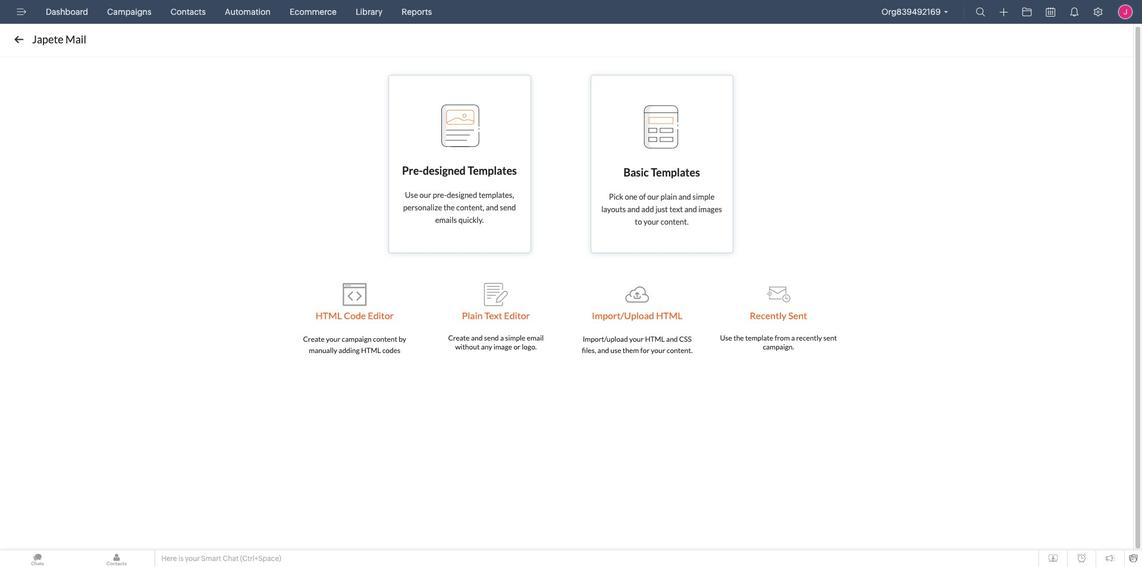 Task type: describe. For each thing, give the bounding box(es) containing it.
chat
[[223, 555, 239, 564]]

here is your smart chat (ctrl+space)
[[161, 555, 281, 564]]

folder image
[[1023, 7, 1032, 17]]

notifications image
[[1070, 7, 1080, 17]]

smart
[[201, 555, 221, 564]]

campaigns
[[107, 7, 152, 17]]

is
[[179, 555, 184, 564]]

reports
[[402, 7, 432, 17]]

contacts link
[[166, 0, 211, 24]]

org839492169
[[882, 7, 941, 17]]

dashboard link
[[41, 0, 93, 24]]

here
[[161, 555, 177, 564]]

library
[[356, 7, 383, 17]]

configure settings image
[[1094, 7, 1104, 17]]

library link
[[351, 0, 388, 24]]

contacts image
[[79, 551, 154, 568]]



Task type: locate. For each thing, give the bounding box(es) containing it.
ecommerce
[[290, 7, 337, 17]]

ecommerce link
[[285, 0, 342, 24]]

chats image
[[0, 551, 75, 568]]

your
[[185, 555, 200, 564]]

(ctrl+space)
[[240, 555, 281, 564]]

campaigns link
[[102, 0, 156, 24]]

reports link
[[397, 0, 437, 24]]

automation link
[[220, 0, 276, 24]]

search image
[[977, 7, 986, 17]]

dashboard
[[46, 7, 88, 17]]

calendar image
[[1047, 7, 1056, 17]]

quick actions image
[[1000, 8, 1009, 17]]

contacts
[[171, 7, 206, 17]]

automation
[[225, 7, 271, 17]]



